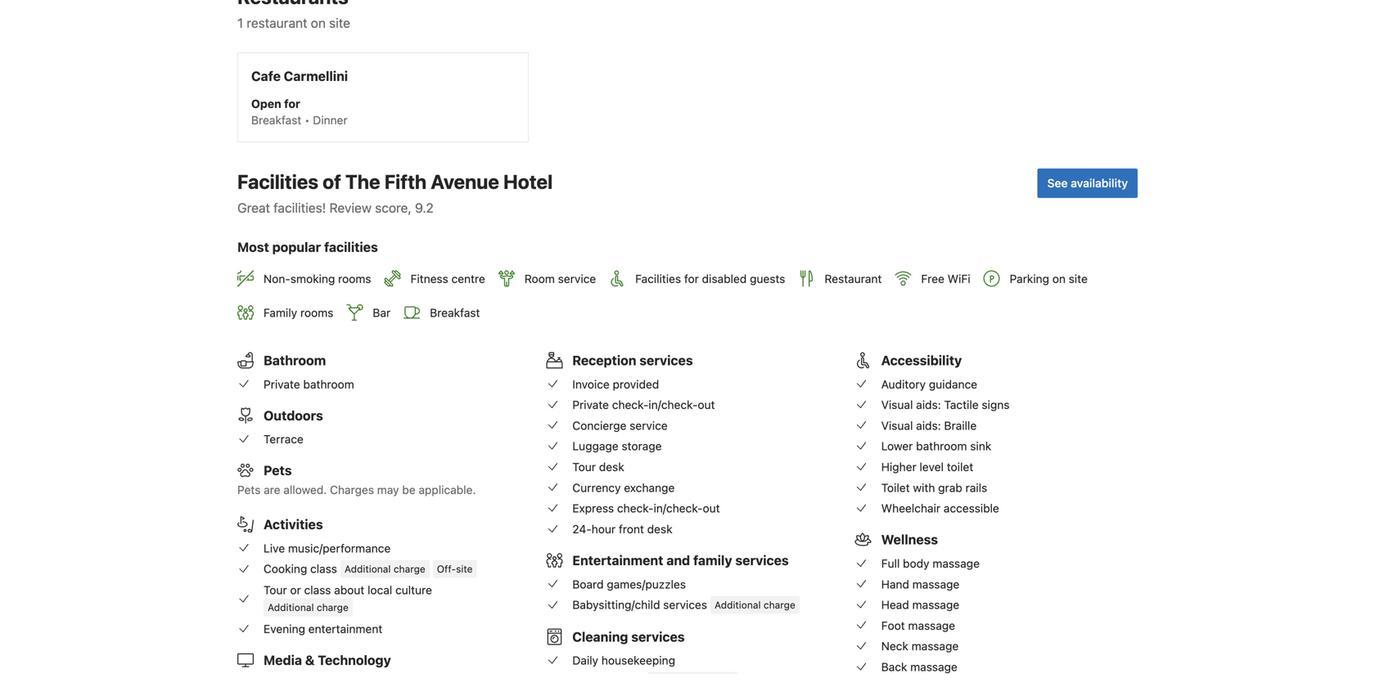 Task type: vqa. For each thing, say whether or not it's contained in the screenshot.
Technology in the left bottom of the page
yes



Task type: locate. For each thing, give the bounding box(es) containing it.
private for private bathroom
[[264, 378, 300, 391]]

are
[[264, 484, 280, 497]]

luggage
[[573, 440, 619, 453]]

1 vertical spatial service
[[630, 419, 668, 433]]

massage for back massage
[[911, 661, 958, 674]]

1 aids: from the top
[[916, 398, 941, 412]]

room service
[[525, 272, 596, 286]]

1 vertical spatial visual
[[882, 419, 913, 433]]

massage down head massage
[[908, 619, 956, 633]]

1 vertical spatial on
[[1053, 272, 1066, 286]]

1 horizontal spatial desk
[[647, 523, 673, 536]]

service down private check-in/check-out
[[630, 419, 668, 433]]

breakfast down open
[[251, 113, 302, 127]]

0 vertical spatial private
[[264, 378, 300, 391]]

on
[[311, 15, 326, 31], [1053, 272, 1066, 286]]

class
[[310, 563, 337, 576], [304, 584, 331, 598]]

services up housekeeping
[[632, 629, 685, 645]]

0 vertical spatial site
[[329, 15, 350, 31]]

on right the restaurant
[[311, 15, 326, 31]]

massage for foot massage
[[908, 619, 956, 633]]

toilet
[[947, 461, 974, 474]]

aids: up lower bathroom sink
[[916, 419, 941, 433]]

terrace
[[264, 433, 304, 446]]

braille
[[945, 419, 977, 433]]

for left disabled
[[685, 272, 699, 286]]

wellness
[[882, 532, 938, 548]]

activities
[[264, 517, 323, 533]]

1 vertical spatial check-
[[617, 502, 654, 516]]

entertainment
[[308, 623, 383, 636]]

pets are allowed. charges may be applicable.
[[237, 484, 476, 497]]

breakfast down fitness centre in the top of the page
[[430, 306, 480, 320]]

music/performance
[[288, 542, 391, 555]]

0 horizontal spatial facilities
[[237, 170, 318, 193]]

tour left or
[[264, 584, 287, 598]]

additional down family
[[715, 600, 761, 611]]

see availability button
[[1038, 169, 1138, 198]]

0 horizontal spatial charge
[[317, 602, 349, 614]]

family
[[264, 306, 297, 320]]

1 restaurant on site
[[237, 15, 350, 31]]

outdoors
[[264, 408, 323, 424]]

1 horizontal spatial bathroom
[[916, 440, 967, 453]]

0 vertical spatial facilities
[[237, 170, 318, 193]]

services up the provided
[[640, 353, 693, 368]]

0 horizontal spatial bathroom
[[303, 378, 354, 391]]

services right family
[[736, 553, 789, 569]]

1 horizontal spatial rooms
[[338, 272, 371, 286]]

0 vertical spatial on
[[311, 15, 326, 31]]

1 vertical spatial bathroom
[[916, 440, 967, 453]]

restaurant
[[247, 15, 307, 31]]

0 vertical spatial for
[[284, 97, 300, 110]]

1 horizontal spatial breakfast
[[430, 306, 480, 320]]

1 horizontal spatial additional
[[345, 564, 391, 575]]

cleaning services
[[573, 629, 685, 645]]

higher level toilet
[[882, 461, 974, 474]]

1 horizontal spatial for
[[685, 272, 699, 286]]

1 horizontal spatial on
[[1053, 272, 1066, 286]]

1 vertical spatial breakfast
[[430, 306, 480, 320]]

charge inside the cooking class additional charge
[[394, 564, 426, 575]]

about
[[334, 584, 365, 598]]

service right room
[[558, 272, 596, 286]]

1 vertical spatial out
[[703, 502, 720, 516]]

allowed.
[[284, 484, 327, 497]]

additional
[[345, 564, 391, 575], [715, 600, 761, 611], [268, 602, 314, 614]]

massage up back massage
[[912, 640, 959, 654]]

check- down the provided
[[612, 398, 649, 412]]

charge for services
[[764, 600, 796, 611]]

cafe carmellini
[[251, 68, 348, 84]]

guidance
[[929, 378, 978, 391]]

most popular facilities
[[237, 239, 378, 255]]

visual down auditory
[[882, 398, 913, 412]]

1 visual from the top
[[882, 398, 913, 412]]

0 vertical spatial out
[[698, 398, 715, 412]]

pets up are
[[264, 463, 292, 479]]

2 horizontal spatial additional
[[715, 600, 761, 611]]

head massage
[[882, 599, 960, 612]]

visual up "lower"
[[882, 419, 913, 433]]

0 vertical spatial breakfast
[[251, 113, 302, 127]]

facilities left disabled
[[636, 272, 681, 286]]

class down live music/performance
[[310, 563, 337, 576]]

visual for visual aids: braille
[[882, 419, 913, 433]]

accessibility
[[882, 353, 962, 368]]

service for concierge service
[[630, 419, 668, 433]]

additional inside babysitting/child services additional charge
[[715, 600, 761, 611]]

0 horizontal spatial breakfast
[[251, 113, 302, 127]]

in/check- for express check-in/check-out
[[654, 502, 703, 516]]

facilities
[[237, 170, 318, 193], [636, 272, 681, 286]]

desk down express check-in/check-out
[[647, 523, 673, 536]]

tour inside tour or class about local culture additional charge
[[264, 584, 287, 598]]

desk down 'luggage storage' at the left bottom
[[599, 461, 625, 474]]

score,
[[375, 200, 412, 216]]

luggage storage
[[573, 440, 662, 453]]

0 vertical spatial visual
[[882, 398, 913, 412]]

additional for class
[[345, 564, 391, 575]]

provided
[[613, 378, 659, 391]]

check- up front
[[617, 502, 654, 516]]

facilities
[[324, 239, 378, 255]]

bar
[[373, 306, 391, 320]]

0 horizontal spatial for
[[284, 97, 300, 110]]

sink
[[971, 440, 992, 453]]

storage
[[622, 440, 662, 453]]

site up carmellini
[[329, 15, 350, 31]]

centre
[[452, 272, 485, 286]]

in/check- down the provided
[[649, 398, 698, 412]]

bathroom
[[303, 378, 354, 391], [916, 440, 967, 453]]

1 vertical spatial site
[[1069, 272, 1088, 286]]

check- for private
[[612, 398, 649, 412]]

0 vertical spatial rooms
[[338, 272, 371, 286]]

popular
[[272, 239, 321, 255]]

bathroom up the "level"
[[916, 440, 967, 453]]

1 horizontal spatial charge
[[394, 564, 426, 575]]

culture
[[396, 584, 432, 598]]

massage for hand massage
[[913, 578, 960, 591]]

toilet
[[882, 481, 910, 495]]

site right parking
[[1069, 272, 1088, 286]]

0 vertical spatial aids:
[[916, 398, 941, 412]]

facilities up facilities!
[[237, 170, 318, 193]]

massage down hand massage
[[913, 599, 960, 612]]

pets left are
[[237, 484, 261, 497]]

auditory
[[882, 378, 926, 391]]

aids: up visual aids: braille at the right bottom of page
[[916, 398, 941, 412]]

express check-in/check-out
[[573, 502, 720, 516]]

site down applicable.
[[456, 564, 473, 575]]

1 vertical spatial class
[[304, 584, 331, 598]]

1 horizontal spatial private
[[573, 398, 609, 412]]

1 vertical spatial for
[[685, 272, 699, 286]]

facilities inside facilities of the fifth avenue hotel great facilities! review score, 9.2
[[237, 170, 318, 193]]

services for babysitting/child services additional charge
[[663, 599, 707, 612]]

private
[[264, 378, 300, 391], [573, 398, 609, 412]]

room
[[525, 272, 555, 286]]

for inside open for breakfast • dinner
[[284, 97, 300, 110]]

1 vertical spatial desk
[[647, 523, 673, 536]]

cafe
[[251, 68, 281, 84]]

for right open
[[284, 97, 300, 110]]

private down invoice
[[573, 398, 609, 412]]

1 vertical spatial in/check-
[[654, 502, 703, 516]]

currency exchange
[[573, 481, 675, 495]]

or
[[290, 584, 301, 598]]

class right or
[[304, 584, 331, 598]]

desk
[[599, 461, 625, 474], [647, 523, 673, 536]]

breakfast inside open for breakfast • dinner
[[251, 113, 302, 127]]

charge inside babysitting/child services additional charge
[[764, 600, 796, 611]]

1 vertical spatial tour
[[264, 584, 287, 598]]

0 vertical spatial tour
[[573, 461, 596, 474]]

bathroom down bathroom
[[303, 378, 354, 391]]

massage down neck massage
[[911, 661, 958, 674]]

off-
[[437, 564, 456, 575]]

1 vertical spatial rooms
[[300, 306, 334, 320]]

1 horizontal spatial facilities
[[636, 272, 681, 286]]

most
[[237, 239, 269, 255]]

massage right body
[[933, 557, 980, 571]]

1 horizontal spatial pets
[[264, 463, 292, 479]]

1 horizontal spatial tour
[[573, 461, 596, 474]]

on right parking
[[1053, 272, 1066, 286]]

1 horizontal spatial site
[[456, 564, 473, 575]]

1 vertical spatial aids:
[[916, 419, 941, 433]]

24-hour front desk
[[573, 523, 673, 536]]

massage
[[933, 557, 980, 571], [913, 578, 960, 591], [913, 599, 960, 612], [908, 619, 956, 633], [912, 640, 959, 654], [911, 661, 958, 674]]

additional down or
[[268, 602, 314, 614]]

wifi
[[948, 272, 971, 286]]

for for open
[[284, 97, 300, 110]]

massage down full body massage
[[913, 578, 960, 591]]

0 horizontal spatial additional
[[268, 602, 314, 614]]

0 horizontal spatial tour
[[264, 584, 287, 598]]

rooms
[[338, 272, 371, 286], [300, 306, 334, 320]]

2 visual from the top
[[882, 419, 913, 433]]

0 horizontal spatial desk
[[599, 461, 625, 474]]

additional inside tour or class about local culture additional charge
[[268, 602, 314, 614]]

media & technology
[[264, 653, 391, 669]]

2 aids: from the top
[[916, 419, 941, 433]]

rooms down non-smoking rooms
[[300, 306, 334, 320]]

additional inside the cooking class additional charge
[[345, 564, 391, 575]]

for
[[284, 97, 300, 110], [685, 272, 699, 286]]

additional for services
[[715, 600, 761, 611]]

facilities!
[[274, 200, 326, 216]]

private down bathroom
[[264, 378, 300, 391]]

0 vertical spatial check-
[[612, 398, 649, 412]]

dinner
[[313, 113, 348, 127]]

tour down "luggage"
[[573, 461, 596, 474]]

board games/puzzles
[[573, 578, 686, 591]]

0 vertical spatial bathroom
[[303, 378, 354, 391]]

additional up local
[[345, 564, 391, 575]]

in/check- down exchange
[[654, 502, 703, 516]]

0 vertical spatial service
[[558, 272, 596, 286]]

services down 'games/puzzles'
[[663, 599, 707, 612]]

1 horizontal spatial service
[[630, 419, 668, 433]]

0 horizontal spatial private
[[264, 378, 300, 391]]

restaurant
[[825, 272, 882, 286]]

1 vertical spatial private
[[573, 398, 609, 412]]

charge
[[394, 564, 426, 575], [764, 600, 796, 611], [317, 602, 349, 614]]

evening
[[264, 623, 305, 636]]

1 vertical spatial pets
[[237, 484, 261, 497]]

0 horizontal spatial pets
[[237, 484, 261, 497]]

0 horizontal spatial on
[[311, 15, 326, 31]]

facilities for disabled guests
[[636, 272, 786, 286]]

concierge service
[[573, 419, 668, 433]]

higher
[[882, 461, 917, 474]]

aids: for tactile
[[916, 398, 941, 412]]

0 vertical spatial in/check-
[[649, 398, 698, 412]]

tour
[[573, 461, 596, 474], [264, 584, 287, 598]]

rooms down facilities
[[338, 272, 371, 286]]

0 horizontal spatial service
[[558, 272, 596, 286]]

foot
[[882, 619, 905, 633]]

0 vertical spatial pets
[[264, 463, 292, 479]]

board
[[573, 578, 604, 591]]

1 vertical spatial facilities
[[636, 272, 681, 286]]

2 horizontal spatial charge
[[764, 600, 796, 611]]

tactile
[[945, 398, 979, 412]]



Task type: describe. For each thing, give the bounding box(es) containing it.
live
[[264, 542, 285, 555]]

charges
[[330, 484, 374, 497]]

0 vertical spatial class
[[310, 563, 337, 576]]

back
[[882, 661, 908, 674]]

babysitting/child services additional charge
[[573, 599, 796, 612]]

visual aids: braille
[[882, 419, 977, 433]]

full body massage
[[882, 557, 980, 571]]

family rooms
[[264, 306, 334, 320]]

2 horizontal spatial site
[[1069, 272, 1088, 286]]

smoking
[[291, 272, 335, 286]]

massage for neck massage
[[912, 640, 959, 654]]

neck
[[882, 640, 909, 654]]

facilities for of
[[237, 170, 318, 193]]

hand massage
[[882, 578, 960, 591]]

•
[[305, 113, 310, 127]]

rails
[[966, 481, 988, 495]]

visual for visual aids: tactile signs
[[882, 398, 913, 412]]

carmellini
[[284, 68, 348, 84]]

grab
[[939, 481, 963, 495]]

service for room service
[[558, 272, 596, 286]]

availability
[[1071, 176, 1128, 190]]

class inside tour or class about local culture additional charge
[[304, 584, 331, 598]]

pets for pets
[[264, 463, 292, 479]]

currency
[[573, 481, 621, 495]]

massage for head massage
[[913, 599, 960, 612]]

be
[[402, 484, 416, 497]]

24-
[[573, 523, 592, 536]]

free
[[922, 272, 945, 286]]

front
[[619, 523, 644, 536]]

private for private check-in/check-out
[[573, 398, 609, 412]]

applicable.
[[419, 484, 476, 497]]

tour for tour or class about local culture additional charge
[[264, 584, 287, 598]]

services for reception services
[[640, 353, 693, 368]]

visual aids: tactile signs
[[882, 398, 1010, 412]]

out for private check-in/check-out
[[698, 398, 715, 412]]

wheelchair accessible
[[882, 502, 1000, 516]]

exchange
[[624, 481, 675, 495]]

check- for express
[[617, 502, 654, 516]]

hotel
[[504, 170, 553, 193]]

with
[[913, 481, 935, 495]]

of
[[323, 170, 341, 193]]

cooking
[[264, 563, 307, 576]]

bathroom for lower
[[916, 440, 967, 453]]

games/puzzles
[[607, 578, 686, 591]]

lower
[[882, 440, 913, 453]]

see
[[1048, 176, 1068, 190]]

charge inside tour or class about local culture additional charge
[[317, 602, 349, 614]]

may
[[377, 484, 399, 497]]

guests
[[750, 272, 786, 286]]

fifth
[[385, 170, 427, 193]]

9.2
[[415, 200, 434, 216]]

free wifi
[[922, 272, 971, 286]]

non-
[[264, 272, 291, 286]]

hand
[[882, 578, 910, 591]]

for for facilities
[[685, 272, 699, 286]]

review
[[330, 200, 372, 216]]

invoice
[[573, 378, 610, 391]]

facilities of the fifth avenue hotel great facilities! review score, 9.2
[[237, 170, 553, 216]]

fitness centre
[[411, 272, 485, 286]]

2 vertical spatial site
[[456, 564, 473, 575]]

great
[[237, 200, 270, 216]]

and
[[667, 553, 690, 569]]

reception services
[[573, 353, 693, 368]]

0 horizontal spatial site
[[329, 15, 350, 31]]

pets for pets are allowed. charges may be applicable.
[[237, 484, 261, 497]]

tour desk
[[573, 461, 625, 474]]

wheelchair
[[882, 502, 941, 516]]

entertainment
[[573, 553, 664, 569]]

open for breakfast • dinner
[[251, 97, 348, 127]]

foot massage
[[882, 619, 956, 633]]

1
[[237, 15, 243, 31]]

bathroom
[[264, 353, 326, 368]]

0 horizontal spatial rooms
[[300, 306, 334, 320]]

babysitting/child
[[573, 599, 660, 612]]

full
[[882, 557, 900, 571]]

services for cleaning services
[[632, 629, 685, 645]]

local
[[368, 584, 392, 598]]

toilet with grab rails
[[882, 481, 988, 495]]

reception
[[573, 353, 637, 368]]

entertainment and family services
[[573, 553, 789, 569]]

out for express check-in/check-out
[[703, 502, 720, 516]]

hour
[[592, 523, 616, 536]]

0 vertical spatial desk
[[599, 461, 625, 474]]

tour for tour desk
[[573, 461, 596, 474]]

disabled
[[702, 272, 747, 286]]

bathroom for private
[[303, 378, 354, 391]]

housekeeping
[[602, 654, 676, 668]]

fitness
[[411, 272, 449, 286]]

auditory guidance
[[882, 378, 978, 391]]

facilities for for
[[636, 272, 681, 286]]

see availability
[[1048, 176, 1128, 190]]

tour or class about local culture additional charge
[[264, 584, 432, 614]]

avenue
[[431, 170, 499, 193]]

daily
[[573, 654, 599, 668]]

aids: for braille
[[916, 419, 941, 433]]

level
[[920, 461, 944, 474]]

live music/performance
[[264, 542, 391, 555]]

express
[[573, 502, 614, 516]]

off-site
[[437, 564, 473, 575]]

back massage
[[882, 661, 958, 674]]

media
[[264, 653, 302, 669]]

in/check- for private check-in/check-out
[[649, 398, 698, 412]]

cleaning
[[573, 629, 628, 645]]

charge for class
[[394, 564, 426, 575]]



